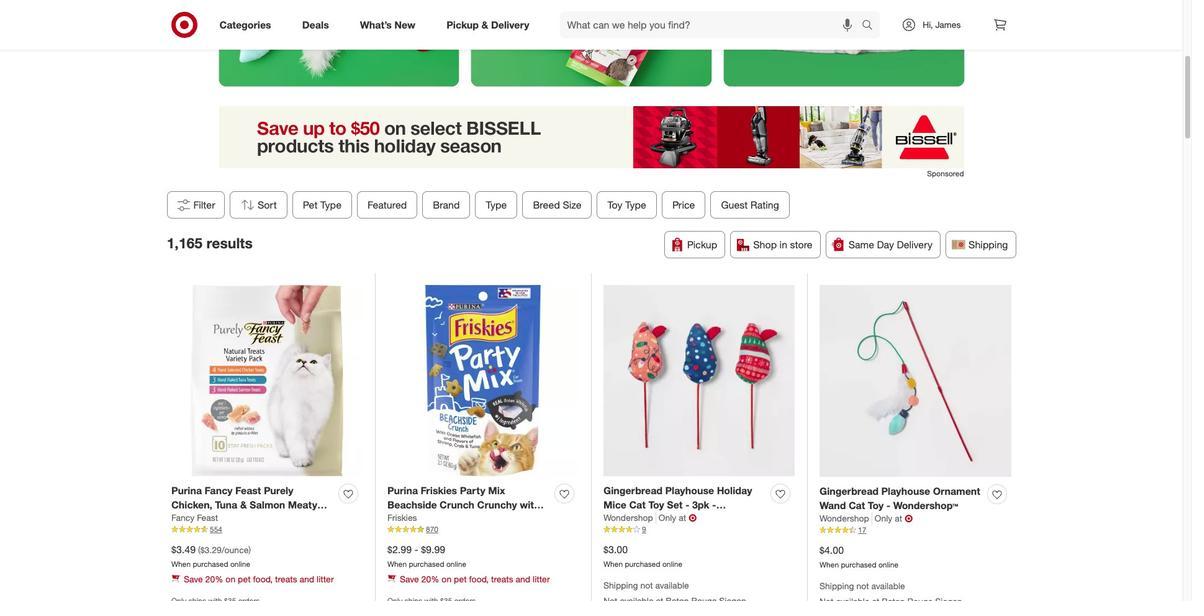 Task type: describe. For each thing, give the bounding box(es) containing it.
when inside $3.49 ( $3.29 /ounce ) when purchased online
[[171, 560, 191, 569]]

- inside purina fancy feast purely chicken, tuna & salmon meaty cat treats - 1.06oz/10ct variety pack
[[222, 513, 226, 525]]

cat inside the gingerbread playhouse ornament wand cat toy - wondershop™
[[849, 499, 865, 511]]

(
[[198, 544, 200, 555]]

sort
[[257, 199, 277, 211]]

fancy feast
[[171, 513, 218, 523]]

wand
[[820, 499, 846, 511]]

wondershop only at ¬ for -
[[820, 513, 913, 525]]

only for -
[[875, 513, 892, 524]]

870 link
[[387, 524, 579, 535]]

pickup for pickup & delivery
[[447, 18, 479, 31]]

playhouse for -
[[665, 484, 714, 497]]

tuna
[[215, 498, 237, 511]]

seafood
[[449, 513, 488, 525]]

categories
[[219, 18, 271, 31]]

flavor
[[491, 513, 520, 525]]

- inside the gingerbread playhouse ornament wand cat toy - wondershop™
[[887, 499, 891, 511]]

shipping for gingerbread playhouse holiday mice cat toy set - 3pk - wondershop™
[[604, 580, 638, 591]]

554
[[210, 525, 222, 534]]

on for $9.99
[[442, 574, 452, 584]]

holiday
[[717, 484, 752, 497]]

17
[[858, 526, 866, 535]]

¬ for -
[[689, 512, 697, 524]]

delivery for same day delivery
[[897, 238, 933, 251]]

day
[[877, 238, 894, 251]]

not for $3.00
[[640, 580, 653, 591]]

wondershop link for wand
[[820, 513, 872, 525]]

mice
[[604, 498, 627, 511]]

pet
[[303, 199, 317, 211]]

james
[[935, 19, 961, 30]]

0 horizontal spatial friskies
[[387, 513, 417, 523]]

with
[[520, 498, 540, 511]]

breed
[[533, 199, 560, 211]]

- right 3pk
[[712, 498, 716, 511]]

friskies inside the "purina friskies party mix beachside crunch crunchy with chicken and seafood flavor cat treats"
[[421, 484, 457, 497]]

pet for $9.99
[[454, 574, 467, 584]]

1,165 results
[[167, 234, 253, 252]]

$3.49
[[171, 543, 196, 555]]

wondershop for mice
[[604, 513, 653, 523]]

featured button
[[357, 191, 417, 218]]

when inside "$4.00 when purchased online"
[[820, 560, 839, 570]]

deals link
[[292, 11, 344, 38]]

breed size
[[533, 199, 581, 211]]

type button
[[475, 191, 517, 218]]

wondershop™ inside gingerbread playhouse holiday mice cat toy set - 3pk - wondershop™
[[604, 513, 669, 525]]

same
[[849, 238, 874, 251]]

size
[[563, 199, 581, 211]]

shipping for gingerbread playhouse ornament wand cat toy - wondershop™
[[820, 581, 854, 591]]

party
[[460, 484, 485, 497]]

treats inside the "purina friskies party mix beachside crunch crunchy with chicken and seafood flavor cat treats"
[[387, 527, 416, 539]]

guest rating
[[721, 199, 779, 211]]

$2.99 - $9.99 when purchased online
[[387, 543, 466, 569]]

pet for $3.29
[[238, 574, 251, 584]]

toy for gingerbread playhouse ornament wand cat toy - wondershop™
[[868, 499, 884, 511]]

price button
[[662, 191, 705, 218]]

breed size button
[[522, 191, 592, 218]]

- right 'set'
[[685, 498, 689, 511]]

variety
[[286, 513, 319, 525]]

- inside $2.99 - $9.99 when purchased online
[[414, 543, 418, 555]]

1.06oz/10ct
[[229, 513, 283, 525]]

purina friskies party mix beachside crunch crunchy with chicken and seafood flavor cat treats link
[[387, 484, 550, 539]]

in
[[780, 238, 787, 251]]

$3.00 when purchased online
[[604, 543, 682, 569]]

brand button
[[422, 191, 470, 218]]

save 20% on pet food, treats and litter for $3.29
[[184, 574, 334, 584]]

food, for $3.29
[[253, 574, 273, 584]]

$9.99
[[421, 543, 445, 555]]

treats inside purina fancy feast purely chicken, tuna & salmon meaty cat treats - 1.06oz/10ct variety pack
[[191, 513, 219, 525]]

& inside purina fancy feast purely chicken, tuna & salmon meaty cat treats - 1.06oz/10ct variety pack
[[240, 498, 247, 511]]

what's
[[360, 18, 392, 31]]

ornament
[[933, 485, 980, 497]]

shop in store button
[[730, 231, 821, 258]]

friskies link
[[387, 512, 417, 524]]

when inside $2.99 - $9.99 when purchased online
[[387, 560, 407, 569]]

0 horizontal spatial fancy
[[171, 513, 195, 523]]

cat inside the "purina friskies party mix beachside crunch crunchy with chicken and seafood flavor cat treats"
[[523, 513, 539, 525]]

wondershop™ inside the gingerbread playhouse ornament wand cat toy - wondershop™
[[893, 499, 958, 511]]

guest
[[721, 199, 747, 211]]

¬ for wondershop™
[[905, 513, 913, 525]]

same day delivery button
[[826, 231, 941, 258]]

purchased inside "$4.00 when purchased online"
[[841, 560, 876, 570]]

results
[[206, 234, 253, 252]]

mix
[[488, 484, 505, 497]]

gingerbread playhouse ornament wand cat toy - wondershop™
[[820, 485, 980, 511]]

beachside
[[387, 498, 437, 511]]

chicken,
[[171, 498, 212, 511]]

sort button
[[229, 191, 287, 218]]

shipping not available for $4.00
[[820, 581, 905, 591]]

on for $3.29
[[226, 574, 235, 584]]

)
[[249, 544, 251, 555]]

rating
[[750, 199, 779, 211]]

online inside "$4.00 when purchased online"
[[879, 560, 898, 570]]

shipping inside button
[[969, 238, 1008, 251]]

only for set
[[659, 513, 676, 523]]

pack
[[171, 527, 195, 539]]

food, for $9.99
[[469, 574, 489, 584]]

2 type from the left
[[486, 199, 507, 211]]

17 link
[[820, 525, 1011, 536]]

9 link
[[604, 524, 795, 535]]

gingerbread playhouse ornament wand cat toy - wondershop™ link
[[820, 484, 982, 513]]

online inside $3.00 when purchased online
[[662, 560, 682, 569]]

pickup button
[[664, 231, 725, 258]]

guest rating button
[[710, 191, 790, 218]]

what's new link
[[349, 11, 431, 38]]

$3.29
[[200, 544, 222, 555]]

meaty
[[288, 498, 317, 511]]



Task type: locate. For each thing, give the bounding box(es) containing it.
20% down $2.99 - $9.99 when purchased online
[[421, 574, 439, 584]]

1 type from the left
[[320, 199, 341, 211]]

treats for purina friskies party mix beachside crunch crunchy with chicken and seafood flavor cat treats
[[491, 574, 513, 584]]

$3.00
[[604, 543, 628, 555]]

delivery
[[491, 18, 529, 31], [897, 238, 933, 251]]

wondershop™ up 17 link
[[893, 499, 958, 511]]

shipping not available down $3.00 when purchased online
[[604, 580, 689, 591]]

1 horizontal spatial friskies
[[421, 484, 457, 497]]

1 horizontal spatial wondershop link
[[820, 513, 872, 525]]

online down 9 link
[[662, 560, 682, 569]]

1 horizontal spatial treats
[[491, 574, 513, 584]]

filter
[[193, 199, 215, 211]]

feast up 554
[[197, 513, 218, 523]]

save 20% on pet food, treats and litter down 870 link
[[400, 574, 550, 584]]

purina for purina friskies party mix beachside crunch crunchy with chicken and seafood flavor cat treats
[[387, 484, 418, 497]]

2 litter from the left
[[533, 574, 550, 584]]

pickup down price button
[[687, 238, 717, 251]]

2 food, from the left
[[469, 574, 489, 584]]

1 horizontal spatial wondershop
[[820, 513, 869, 524]]

wondershop link
[[604, 512, 656, 524], [820, 513, 872, 525]]

2 save from the left
[[400, 574, 419, 584]]

crunchy
[[477, 498, 517, 511]]

purchased inside $3.00 when purchased online
[[625, 560, 660, 569]]

food, down 870 link
[[469, 574, 489, 584]]

0 horizontal spatial pet
[[238, 574, 251, 584]]

0 horizontal spatial playhouse
[[665, 484, 714, 497]]

1 horizontal spatial fancy
[[205, 484, 233, 497]]

0 horizontal spatial type
[[320, 199, 341, 211]]

and for variety
[[300, 574, 314, 584]]

available down $3.00 when purchased online
[[655, 580, 689, 591]]

1 vertical spatial friskies
[[387, 513, 417, 523]]

purina fancy feast purely chicken, tuna & salmon meaty cat treats - 1.06oz/10ct variety pack link
[[171, 484, 333, 539]]

0 horizontal spatial litter
[[317, 574, 334, 584]]

pet down )
[[238, 574, 251, 584]]

friskies up crunch
[[421, 484, 457, 497]]

1 horizontal spatial shipping not available
[[820, 581, 905, 591]]

friskies down beachside
[[387, 513, 417, 523]]

What can we help you find? suggestions appear below search field
[[560, 11, 865, 38]]

save 20% on pet food, treats and litter for $9.99
[[400, 574, 550, 584]]

playhouse up 17 link
[[881, 485, 930, 497]]

save down $3.49 ( $3.29 /ounce ) when purchased online
[[184, 574, 203, 584]]

1 horizontal spatial &
[[482, 18, 488, 31]]

¬ down the gingerbread playhouse ornament wand cat toy - wondershop™ at the right bottom of the page
[[905, 513, 913, 525]]

toy type button
[[597, 191, 657, 218]]

litter for purina friskies party mix beachside crunch crunchy with chicken and seafood flavor cat treats
[[533, 574, 550, 584]]

1 horizontal spatial only
[[875, 513, 892, 524]]

0 vertical spatial fancy
[[205, 484, 233, 497]]

0 horizontal spatial wondershop only at ¬
[[604, 512, 697, 524]]

1 pet from the left
[[238, 574, 251, 584]]

1 horizontal spatial toy
[[648, 498, 664, 511]]

purchased down the $3.00
[[625, 560, 660, 569]]

pet type
[[303, 199, 341, 211]]

wondershop link down wand
[[820, 513, 872, 525]]

1 save 20% on pet food, treats and litter from the left
[[184, 574, 334, 584]]

toy type
[[607, 199, 646, 211]]

1 horizontal spatial pet
[[454, 574, 467, 584]]

purina up chicken,
[[171, 484, 202, 497]]

advertisement region
[[219, 106, 964, 168]]

554 link
[[171, 524, 363, 535]]

0 horizontal spatial toy
[[607, 199, 622, 211]]

$4.00
[[820, 544, 844, 556]]

1 20% from the left
[[205, 574, 223, 584]]

purina friskies party mix beachside crunch crunchy with chicken and seafood flavor cat treats
[[387, 484, 540, 539]]

search
[[856, 20, 886, 32]]

shipping button
[[946, 231, 1016, 258]]

1 vertical spatial &
[[240, 498, 247, 511]]

featured
[[367, 199, 407, 211]]

crunch
[[440, 498, 474, 511]]

3 type from the left
[[625, 199, 646, 211]]

2 save 20% on pet food, treats and litter from the left
[[400, 574, 550, 584]]

online
[[230, 560, 250, 569], [446, 560, 466, 569], [662, 560, 682, 569], [879, 560, 898, 570]]

type left price
[[625, 199, 646, 211]]

wondershop for wand
[[820, 513, 869, 524]]

gingerbread playhouse holiday mice cat toy set - 3pk - wondershop™ link
[[604, 484, 766, 525]]

0 horizontal spatial purina
[[171, 484, 202, 497]]

purina fancy feast purely chicken, tuna & salmon meaty cat treats - 1.06oz/10ct variety pack image
[[171, 285, 363, 476], [171, 285, 363, 476]]

on down $2.99 - $9.99 when purchased online
[[442, 574, 452, 584]]

1 food, from the left
[[253, 574, 273, 584]]

delivery inside 'button'
[[897, 238, 933, 251]]

only down the gingerbread playhouse ornament wand cat toy - wondershop™ at the right bottom of the page
[[875, 513, 892, 524]]

playhouse inside gingerbread playhouse holiday mice cat toy set - 3pk - wondershop™
[[665, 484, 714, 497]]

type
[[320, 199, 341, 211], [486, 199, 507, 211], [625, 199, 646, 211]]

toy right wand
[[868, 499, 884, 511]]

pickup & delivery
[[447, 18, 529, 31]]

2 on from the left
[[442, 574, 452, 584]]

not down "$4.00 when purchased online"
[[856, 581, 869, 591]]

1 horizontal spatial available
[[871, 581, 905, 591]]

gingerbread playhouse ornament wand cat toy - wondershop™ image
[[820, 285, 1011, 477], [820, 285, 1011, 477]]

- down the tuna
[[222, 513, 226, 525]]

0 horizontal spatial wondershop
[[604, 513, 653, 523]]

food, down 554 link
[[253, 574, 273, 584]]

$3.49 ( $3.29 /ounce ) when purchased online
[[171, 543, 251, 569]]

- left $9.99
[[414, 543, 418, 555]]

when
[[171, 560, 191, 569], [387, 560, 407, 569], [604, 560, 623, 569], [820, 560, 839, 570]]

cat
[[629, 498, 646, 511], [849, 499, 865, 511], [171, 513, 188, 525], [523, 513, 539, 525]]

treats down friskies link
[[387, 527, 416, 539]]

toy right size
[[607, 199, 622, 211]]

gingerbread for wand
[[820, 485, 879, 497]]

870
[[426, 525, 438, 534]]

playhouse for wondershop™
[[881, 485, 930, 497]]

toy inside gingerbread playhouse holiday mice cat toy set - 3pk - wondershop™
[[648, 498, 664, 511]]

purchased down $3.29
[[193, 560, 228, 569]]

online down 870 link
[[446, 560, 466, 569]]

purchased inside $3.49 ( $3.29 /ounce ) when purchased online
[[193, 560, 228, 569]]

shipping
[[969, 238, 1008, 251], [604, 580, 638, 591], [820, 581, 854, 591]]

0 horizontal spatial available
[[655, 580, 689, 591]]

store
[[790, 238, 813, 251]]

type right pet on the top left
[[320, 199, 341, 211]]

hi,
[[923, 19, 933, 30]]

when down $2.99
[[387, 560, 407, 569]]

what's new
[[360, 18, 415, 31]]

save for $2.99
[[400, 574, 419, 584]]

salmon
[[250, 498, 285, 511]]

1 horizontal spatial and
[[429, 513, 446, 525]]

feast up salmon in the left bottom of the page
[[235, 484, 261, 497]]

$4.00 when purchased online
[[820, 544, 898, 570]]

filter button
[[167, 191, 225, 218]]

0 horizontal spatial only
[[659, 513, 676, 523]]

when down $4.00
[[820, 560, 839, 570]]

pickup right new
[[447, 18, 479, 31]]

20%
[[205, 574, 223, 584], [421, 574, 439, 584]]

-
[[685, 498, 689, 511], [712, 498, 716, 511], [887, 499, 891, 511], [222, 513, 226, 525], [414, 543, 418, 555]]

2 treats from the left
[[491, 574, 513, 584]]

fancy
[[205, 484, 233, 497], [171, 513, 195, 523]]

toy inside button
[[607, 199, 622, 211]]

purchased
[[193, 560, 228, 569], [409, 560, 444, 569], [625, 560, 660, 569], [841, 560, 876, 570]]

1 purina from the left
[[171, 484, 202, 497]]

save for $3.49
[[184, 574, 203, 584]]

0 horizontal spatial at
[[679, 513, 686, 523]]

and
[[429, 513, 446, 525], [300, 574, 314, 584], [516, 574, 530, 584]]

wondershop down mice
[[604, 513, 653, 523]]

0 horizontal spatial ¬
[[689, 512, 697, 524]]

1 horizontal spatial type
[[486, 199, 507, 211]]

wondershop only at ¬ up 9
[[604, 512, 697, 524]]

gingerbread playhouse holiday mice cat toy set - 3pk - wondershop™ image
[[604, 285, 795, 476], [604, 285, 795, 476]]

purchased down $9.99
[[409, 560, 444, 569]]

1 on from the left
[[226, 574, 235, 584]]

purina inside the "purina friskies party mix beachside crunch crunchy with chicken and seafood flavor cat treats"
[[387, 484, 418, 497]]

wondershop down wand
[[820, 513, 869, 524]]

1 horizontal spatial on
[[442, 574, 452, 584]]

0 horizontal spatial delivery
[[491, 18, 529, 31]]

at for wondershop™
[[895, 513, 902, 524]]

when down the $3.00
[[604, 560, 623, 569]]

purina fancy feast purely chicken, tuna & salmon meaty cat treats - 1.06oz/10ct variety pack
[[171, 484, 319, 539]]

cat inside gingerbread playhouse holiday mice cat toy set - 3pk - wondershop™
[[629, 498, 646, 511]]

pickup for pickup
[[687, 238, 717, 251]]

0 vertical spatial pickup
[[447, 18, 479, 31]]

gingerbread inside the gingerbread playhouse ornament wand cat toy - wondershop™
[[820, 485, 879, 497]]

1 horizontal spatial ¬
[[905, 513, 913, 525]]

1 horizontal spatial shipping
[[820, 581, 854, 591]]

1 horizontal spatial treats
[[387, 527, 416, 539]]

1 horizontal spatial pickup
[[687, 238, 717, 251]]

purchased inside $2.99 - $9.99 when purchased online
[[409, 560, 444, 569]]

1 vertical spatial treats
[[387, 527, 416, 539]]

feast inside purina fancy feast purely chicken, tuna & salmon meaty cat treats - 1.06oz/10ct variety pack
[[235, 484, 261, 497]]

1 horizontal spatial save 20% on pet food, treats and litter
[[400, 574, 550, 584]]

0 horizontal spatial feast
[[197, 513, 218, 523]]

treats
[[275, 574, 297, 584], [491, 574, 513, 584]]

at for -
[[679, 513, 686, 523]]

pet down $2.99 - $9.99 when purchased online
[[454, 574, 467, 584]]

0 horizontal spatial save 20% on pet food, treats and litter
[[184, 574, 334, 584]]

treats down 870 link
[[491, 574, 513, 584]]

0 horizontal spatial on
[[226, 574, 235, 584]]

wondershop only at ¬ up 17
[[820, 513, 913, 525]]

20% for $9.99
[[421, 574, 439, 584]]

2 horizontal spatial and
[[516, 574, 530, 584]]

cat inside purina fancy feast purely chicken, tuna & salmon meaty cat treats - 1.06oz/10ct variety pack
[[171, 513, 188, 525]]

type for toy type
[[625, 199, 646, 211]]

2 horizontal spatial toy
[[868, 499, 884, 511]]

pickup inside 'pickup & delivery' link
[[447, 18, 479, 31]]

only down 'set'
[[659, 513, 676, 523]]

toy inside the gingerbread playhouse ornament wand cat toy - wondershop™
[[868, 499, 884, 511]]

when inside $3.00 when purchased online
[[604, 560, 623, 569]]

1 vertical spatial pickup
[[687, 238, 717, 251]]

pickup & delivery link
[[436, 11, 545, 38]]

toy left 'set'
[[648, 498, 664, 511]]

1 vertical spatial fancy
[[171, 513, 195, 523]]

1 horizontal spatial purina
[[387, 484, 418, 497]]

sponsored
[[927, 169, 964, 178]]

shipping not available for $3.00
[[604, 580, 689, 591]]

1 horizontal spatial wondershop™
[[893, 499, 958, 511]]

0 horizontal spatial wondershop™
[[604, 513, 669, 525]]

price
[[672, 199, 695, 211]]

not down $3.00 when purchased online
[[640, 580, 653, 591]]

0 horizontal spatial and
[[300, 574, 314, 584]]

save 20% on pet food, treats and litter down )
[[184, 574, 334, 584]]

and inside the "purina friskies party mix beachside crunch crunchy with chicken and seafood flavor cat treats"
[[429, 513, 446, 525]]

wondershop only at ¬
[[604, 512, 697, 524], [820, 513, 913, 525]]

purina for purina fancy feast purely chicken, tuna & salmon meaty cat treats - 1.06oz/10ct variety pack
[[171, 484, 202, 497]]

fancy up the tuna
[[205, 484, 233, 497]]

9
[[642, 525, 646, 534]]

when down $3.49
[[171, 560, 191, 569]]

2 horizontal spatial type
[[625, 199, 646, 211]]

2 20% from the left
[[421, 574, 439, 584]]

0 horizontal spatial treats
[[275, 574, 297, 584]]

at down gingerbread playhouse ornament wand cat toy - wondershop™ link
[[895, 513, 902, 524]]

purina
[[171, 484, 202, 497], [387, 484, 418, 497]]

treats down chicken,
[[191, 513, 219, 525]]

brand
[[433, 199, 459, 211]]

0 horizontal spatial pickup
[[447, 18, 479, 31]]

shipping not available down "$4.00 when purchased online"
[[820, 581, 905, 591]]

treats down 554 link
[[275, 574, 297, 584]]

0 horizontal spatial wondershop link
[[604, 512, 656, 524]]

$2.99
[[387, 543, 412, 555]]

food,
[[253, 574, 273, 584], [469, 574, 489, 584]]

1 horizontal spatial wondershop only at ¬
[[820, 513, 913, 525]]

wondershop™ down mice
[[604, 513, 669, 525]]

fancy up pack
[[171, 513, 195, 523]]

toy for gingerbread playhouse holiday mice cat toy set - 3pk - wondershop™
[[648, 498, 664, 511]]

cat right mice
[[629, 498, 646, 511]]

gingerbread up mice
[[604, 484, 662, 497]]

online down 17 link
[[879, 560, 898, 570]]

1 treats from the left
[[275, 574, 297, 584]]

same day delivery
[[849, 238, 933, 251]]

available for $3.00
[[655, 580, 689, 591]]

1 horizontal spatial food,
[[469, 574, 489, 584]]

at down 'set'
[[679, 513, 686, 523]]

new
[[394, 18, 415, 31]]

0 horizontal spatial &
[[240, 498, 247, 511]]

1 litter from the left
[[317, 574, 334, 584]]

1 horizontal spatial save
[[400, 574, 419, 584]]

1 vertical spatial feast
[[197, 513, 218, 523]]

1 horizontal spatial delivery
[[897, 238, 933, 251]]

0 vertical spatial feast
[[235, 484, 261, 497]]

playhouse up 3pk
[[665, 484, 714, 497]]

1 horizontal spatial at
[[895, 513, 902, 524]]

2 pet from the left
[[454, 574, 467, 584]]

litter
[[317, 574, 334, 584], [533, 574, 550, 584]]

20% down $3.49 ( $3.29 /ounce ) when purchased online
[[205, 574, 223, 584]]

type for pet type
[[320, 199, 341, 211]]

type right brand 'button'
[[486, 199, 507, 211]]

0 horizontal spatial save
[[184, 574, 203, 584]]

delivery for pickup & delivery
[[491, 18, 529, 31]]

1 horizontal spatial gingerbread
[[820, 485, 879, 497]]

playhouse
[[665, 484, 714, 497], [881, 485, 930, 497]]

0 horizontal spatial shipping not available
[[604, 580, 689, 591]]

deals
[[302, 18, 329, 31]]

2 purina from the left
[[387, 484, 418, 497]]

purina friskies party mix beachside crunch crunchy with chicken and seafood flavor cat treats image
[[387, 285, 579, 476], [387, 285, 579, 476]]

0 horizontal spatial shipping
[[604, 580, 638, 591]]

purchased down $4.00
[[841, 560, 876, 570]]

available down "$4.00 when purchased online"
[[871, 581, 905, 591]]

not for $4.00
[[856, 581, 869, 591]]

online inside $3.49 ( $3.29 /ounce ) when purchased online
[[230, 560, 250, 569]]

fancy feast link
[[171, 512, 218, 524]]

cat up pack
[[171, 513, 188, 525]]

¬
[[689, 512, 697, 524], [905, 513, 913, 525]]

treats for purina fancy feast purely chicken, tuna & salmon meaty cat treats - 1.06oz/10ct variety pack
[[275, 574, 297, 584]]

cat down with at the bottom of page
[[523, 513, 539, 525]]

wondershop only at ¬ for set
[[604, 512, 697, 524]]

0 horizontal spatial gingerbread
[[604, 484, 662, 497]]

1 horizontal spatial litter
[[533, 574, 550, 584]]

/ounce
[[222, 544, 249, 555]]

1 vertical spatial delivery
[[897, 238, 933, 251]]

0 horizontal spatial 20%
[[205, 574, 223, 584]]

online down /ounce
[[230, 560, 250, 569]]

0 vertical spatial treats
[[191, 513, 219, 525]]

0 horizontal spatial food,
[[253, 574, 273, 584]]

search button
[[856, 11, 886, 41]]

and for treats
[[516, 574, 530, 584]]

hi, james
[[923, 19, 961, 30]]

1 horizontal spatial not
[[856, 581, 869, 591]]

only
[[659, 513, 676, 523], [875, 513, 892, 524]]

set
[[667, 498, 683, 511]]

wondershop link up 9
[[604, 512, 656, 524]]

0 horizontal spatial not
[[640, 580, 653, 591]]

fancy inside purina fancy feast purely chicken, tuna & salmon meaty cat treats - 1.06oz/10ct variety pack
[[205, 484, 233, 497]]

purina inside purina fancy feast purely chicken, tuna & salmon meaty cat treats - 1.06oz/10ct variety pack
[[171, 484, 202, 497]]

2 horizontal spatial shipping
[[969, 238, 1008, 251]]

1 horizontal spatial 20%
[[421, 574, 439, 584]]

1 vertical spatial wondershop™
[[604, 513, 669, 525]]

gingerbread playhouse holiday mice cat toy set - 3pk - wondershop™
[[604, 484, 752, 525]]

cat right wand
[[849, 499, 865, 511]]

0 vertical spatial wondershop™
[[893, 499, 958, 511]]

- up 17 link
[[887, 499, 891, 511]]

shop in store
[[753, 238, 813, 251]]

3pk
[[692, 498, 709, 511]]

pickup inside pickup button
[[687, 238, 717, 251]]

save 20% on pet food, treats and litter
[[184, 574, 334, 584], [400, 574, 550, 584]]

litter for purina fancy feast purely chicken, tuna & salmon meaty cat treats - 1.06oz/10ct variety pack
[[317, 574, 334, 584]]

gingerbread up wand
[[820, 485, 879, 497]]

0 vertical spatial friskies
[[421, 484, 457, 497]]

gingerbread inside gingerbread playhouse holiday mice cat toy set - 3pk - wondershop™
[[604, 484, 662, 497]]

on down /ounce
[[226, 574, 235, 584]]

purely
[[264, 484, 293, 497]]

¬ down 3pk
[[689, 512, 697, 524]]

0 horizontal spatial treats
[[191, 513, 219, 525]]

1 save from the left
[[184, 574, 203, 584]]

pet type button
[[292, 191, 352, 218]]

playhouse inside the gingerbread playhouse ornament wand cat toy - wondershop™
[[881, 485, 930, 497]]

save down $2.99 - $9.99 when purchased online
[[400, 574, 419, 584]]

0 vertical spatial &
[[482, 18, 488, 31]]

1 horizontal spatial playhouse
[[881, 485, 930, 497]]

wondershop link for mice
[[604, 512, 656, 524]]

1 horizontal spatial feast
[[235, 484, 261, 497]]

save
[[184, 574, 203, 584], [400, 574, 419, 584]]

20% for $3.29
[[205, 574, 223, 584]]

online inside $2.99 - $9.99 when purchased online
[[446, 560, 466, 569]]

not
[[640, 580, 653, 591], [856, 581, 869, 591]]

available for $4.00
[[871, 581, 905, 591]]

0 vertical spatial delivery
[[491, 18, 529, 31]]

purina up beachside
[[387, 484, 418, 497]]

gingerbread for mice
[[604, 484, 662, 497]]



Task type: vqa. For each thing, say whether or not it's contained in the screenshot.
Variety
yes



